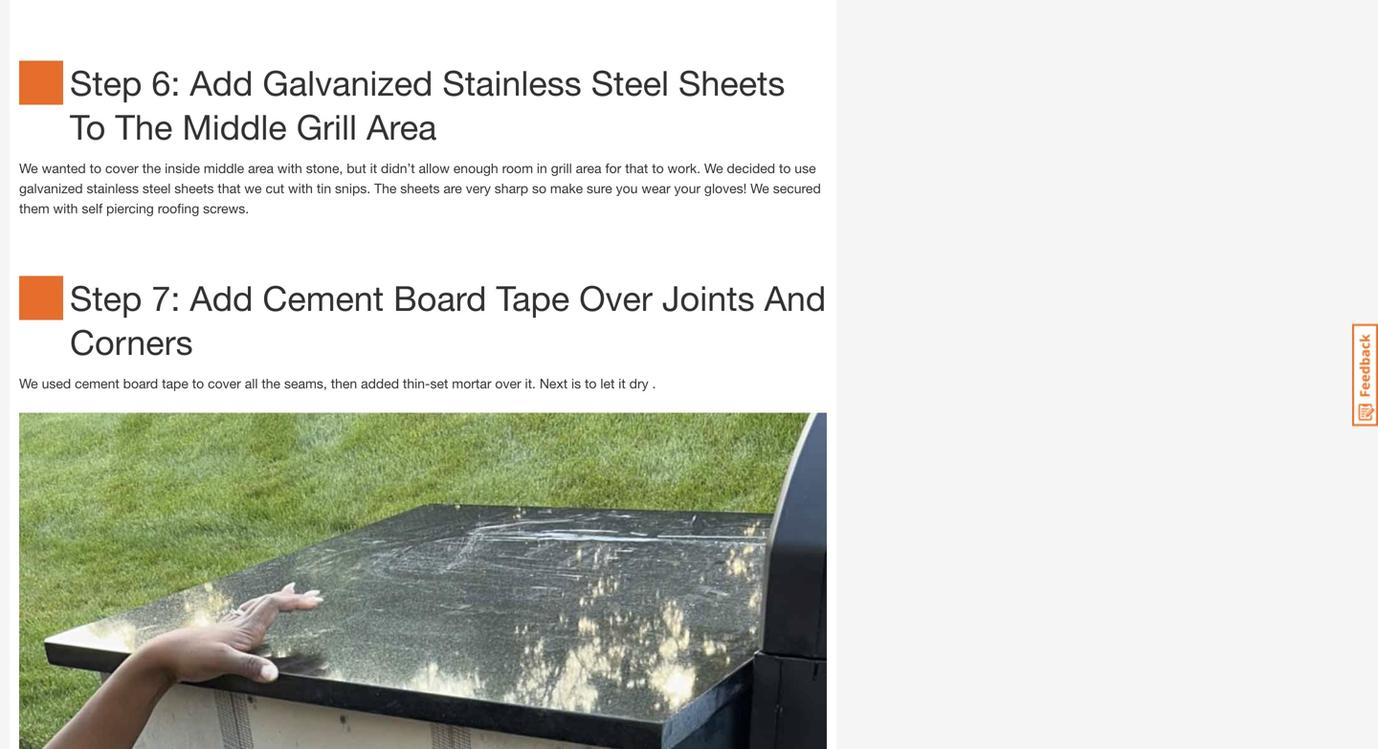 Task type: vqa. For each thing, say whether or not it's contained in the screenshot.
the left it
yes



Task type: describe. For each thing, give the bounding box(es) containing it.
screws.
[[203, 201, 249, 216]]

galvanized
[[19, 180, 83, 196]]

over
[[579, 278, 653, 318]]

cement
[[75, 376, 119, 392]]

step 6: add galvanized stainless steel sheets to the middle grill area
[[70, 62, 785, 147]]

we used cement board tape to cover all the seams, then added thin-set mortar over it. next is to let it dry .
[[19, 376, 660, 392]]

work.
[[668, 160, 701, 176]]

board
[[123, 376, 158, 392]]

used
[[42, 376, 71, 392]]

all
[[245, 376, 258, 392]]

2 vertical spatial with
[[53, 201, 78, 216]]

them
[[19, 201, 49, 216]]

mortar
[[452, 376, 492, 392]]

feedback link image
[[1353, 324, 1379, 427]]

for
[[605, 160, 622, 176]]

sure
[[587, 180, 612, 196]]

it.
[[525, 376, 536, 392]]

we wanted to cover the inside middle area with stone, but it didn't allow enough room in grill area for that to work. we decided to use galvanized stainless steel sheets that we cut with tin snips. the sheets are very sharp so make sure you wear your gloves! we secured them with self piercing roofing screws.
[[19, 160, 821, 216]]

stone,
[[306, 160, 343, 176]]

then
[[331, 376, 357, 392]]

grill
[[551, 160, 572, 176]]

we down decided
[[751, 180, 770, 196]]

7:
[[152, 278, 180, 318]]

1 horizontal spatial it
[[619, 376, 626, 392]]

step for step 6: add galvanized stainless steel sheets to the middle grill area
[[70, 62, 142, 103]]

middle
[[182, 106, 287, 147]]

cover inside we wanted to cover the inside middle area with stone, but it didn't allow enough room in grill area for that to work. we decided to use galvanized stainless steel sheets that we cut with tin snips. the sheets are very sharp so make sure you wear your gloves! we secured them with self piercing roofing screws.
[[105, 160, 139, 176]]

joints
[[662, 278, 755, 318]]

make
[[550, 180, 583, 196]]

snips.
[[335, 180, 371, 196]]

cut
[[266, 180, 284, 196]]

the inside we wanted to cover the inside middle area with stone, but it didn't allow enough room in grill area for that to work. we decided to use galvanized stainless steel sheets that we cut with tin snips. the sheets are very sharp so make sure you wear your gloves! we secured them with self piercing roofing screws.
[[142, 160, 161, 176]]

but
[[347, 160, 366, 176]]

set
[[430, 376, 448, 392]]

area
[[367, 106, 437, 147]]

added
[[361, 376, 399, 392]]

to right "tape"
[[192, 376, 204, 392]]

1 horizontal spatial cover
[[208, 376, 241, 392]]

step 7: add cement board tape over joints and corners
[[70, 278, 826, 362]]

we
[[245, 180, 262, 196]]

allow
[[419, 160, 450, 176]]

1 area from the left
[[248, 160, 274, 176]]

gloves!
[[705, 180, 747, 196]]

board
[[394, 278, 487, 318]]

corners
[[70, 322, 193, 362]]

grill
[[297, 106, 357, 147]]

1 horizontal spatial that
[[625, 160, 648, 176]]

secured
[[773, 180, 821, 196]]

to right is at the left of page
[[585, 376, 597, 392]]

use
[[795, 160, 816, 176]]

we up gloves!
[[705, 160, 723, 176]]

thin-
[[403, 376, 430, 392]]

your
[[674, 180, 701, 196]]

0 horizontal spatial that
[[218, 180, 241, 196]]

are
[[444, 180, 462, 196]]

it inside we wanted to cover the inside middle area with stone, but it didn't allow enough room in grill area for that to work. we decided to use galvanized stainless steel sheets that we cut with tin snips. the sheets are very sharp so make sure you wear your gloves! we secured them with self piercing roofing screws.
[[370, 160, 377, 176]]

to left 'use'
[[779, 160, 791, 176]]

stainless
[[443, 62, 582, 103]]

decided
[[727, 160, 776, 176]]

in
[[537, 160, 547, 176]]



Task type: locate. For each thing, give the bounding box(es) containing it.
step inside step 6: add galvanized stainless steel sheets to the middle grill area
[[70, 62, 142, 103]]

1 horizontal spatial area
[[576, 160, 602, 176]]

wanted
[[42, 160, 86, 176]]

we
[[19, 160, 38, 176], [705, 160, 723, 176], [751, 180, 770, 196], [19, 376, 38, 392]]

to
[[90, 160, 102, 176], [652, 160, 664, 176], [779, 160, 791, 176], [192, 376, 204, 392], [585, 376, 597, 392]]

to up stainless
[[90, 160, 102, 176]]

it right but
[[370, 160, 377, 176]]

with up cut
[[278, 160, 302, 176]]

cover up stainless
[[105, 160, 139, 176]]

we left used
[[19, 376, 38, 392]]

we up galvanized
[[19, 160, 38, 176]]

2 step from the top
[[70, 278, 142, 318]]

1 vertical spatial with
[[288, 180, 313, 196]]

sheets down inside
[[175, 180, 214, 196]]

the inside we wanted to cover the inside middle area with stone, but it didn't allow enough room in grill area for that to work. we decided to use galvanized stainless steel sheets that we cut with tin snips. the sheets are very sharp so make sure you wear your gloves! we secured them with self piercing roofing screws.
[[374, 180, 397, 196]]

1 vertical spatial that
[[218, 180, 241, 196]]

roofing
[[158, 201, 199, 216]]

step up corners
[[70, 278, 142, 318]]

0 horizontal spatial area
[[248, 160, 274, 176]]

step for step 7: add cement board tape over joints and corners
[[70, 278, 142, 318]]

it
[[370, 160, 377, 176], [619, 376, 626, 392]]

cover
[[105, 160, 139, 176], [208, 376, 241, 392]]

it right let
[[619, 376, 626, 392]]

1 vertical spatial the
[[262, 376, 281, 392]]

enough
[[454, 160, 498, 176]]

1 vertical spatial it
[[619, 376, 626, 392]]

cover left all
[[208, 376, 241, 392]]

seams,
[[284, 376, 327, 392]]

tape
[[496, 278, 570, 318]]

1 horizontal spatial sheets
[[400, 180, 440, 196]]

add inside step 7: add cement board tape over joints and corners
[[190, 278, 253, 318]]

6:
[[152, 62, 180, 103]]

1 step from the top
[[70, 62, 142, 103]]

0 horizontal spatial sheets
[[175, 180, 214, 196]]

0 vertical spatial the
[[115, 106, 173, 147]]

the inside step 6: add galvanized stainless steel sheets to the middle grill area
[[115, 106, 173, 147]]

room
[[502, 160, 533, 176]]

area up we
[[248, 160, 274, 176]]

1 vertical spatial add
[[190, 278, 253, 318]]

0 vertical spatial cover
[[105, 160, 139, 176]]

1 horizontal spatial the
[[262, 376, 281, 392]]

step inside step 7: add cement board tape over joints and corners
[[70, 278, 142, 318]]

very
[[466, 180, 491, 196]]

add right 7:
[[190, 278, 253, 318]]

0 horizontal spatial cover
[[105, 160, 139, 176]]

self
[[82, 201, 103, 216]]

tape
[[162, 376, 188, 392]]

wear
[[642, 180, 671, 196]]

add inside step 6: add galvanized stainless steel sheets to the middle grill area
[[190, 62, 253, 103]]

to up wear
[[652, 160, 664, 176]]

0 horizontal spatial it
[[370, 160, 377, 176]]

steel
[[142, 180, 171, 196]]

the up 'steel'
[[142, 160, 161, 176]]

with down galvanized
[[53, 201, 78, 216]]

you
[[616, 180, 638, 196]]

2 area from the left
[[576, 160, 602, 176]]

0 vertical spatial step
[[70, 62, 142, 103]]

the down 6:
[[115, 106, 173, 147]]

add up middle
[[190, 62, 253, 103]]

the right all
[[262, 376, 281, 392]]

that
[[625, 160, 648, 176], [218, 180, 241, 196]]

0 vertical spatial it
[[370, 160, 377, 176]]

cement
[[263, 278, 384, 318]]

step
[[70, 62, 142, 103], [70, 278, 142, 318]]

dry
[[630, 376, 649, 392]]

the
[[115, 106, 173, 147], [374, 180, 397, 196]]

area up the sure
[[576, 160, 602, 176]]

galvanized
[[263, 62, 433, 103]]

steel
[[591, 62, 669, 103]]

middle
[[204, 160, 244, 176]]

1 add from the top
[[190, 62, 253, 103]]

to
[[70, 106, 106, 147]]

that up "you" at the left top of page
[[625, 160, 648, 176]]

next
[[540, 376, 568, 392]]

.
[[652, 376, 656, 392]]

area
[[248, 160, 274, 176], [576, 160, 602, 176]]

stainless
[[87, 180, 139, 196]]

let
[[601, 376, 615, 392]]

with
[[278, 160, 302, 176], [288, 180, 313, 196], [53, 201, 78, 216]]

the down didn't
[[374, 180, 397, 196]]

2 add from the top
[[190, 278, 253, 318]]

sheets down allow
[[400, 180, 440, 196]]

the
[[142, 160, 161, 176], [262, 376, 281, 392]]

piercing
[[106, 201, 154, 216]]

1 horizontal spatial the
[[374, 180, 397, 196]]

inside
[[165, 160, 200, 176]]

0 horizontal spatial the
[[115, 106, 173, 147]]

that up screws.
[[218, 180, 241, 196]]

add for corners
[[190, 278, 253, 318]]

sharp
[[495, 180, 529, 196]]

with left tin on the top of page
[[288, 180, 313, 196]]

and
[[765, 278, 826, 318]]

sheets
[[679, 62, 785, 103]]

0 vertical spatial add
[[190, 62, 253, 103]]

0 vertical spatial that
[[625, 160, 648, 176]]

1 vertical spatial cover
[[208, 376, 241, 392]]

add for middle
[[190, 62, 253, 103]]

so
[[532, 180, 547, 196]]

is
[[572, 376, 581, 392]]

woman placing cement board tape over joints and corners image
[[19, 413, 827, 750]]

0 horizontal spatial the
[[142, 160, 161, 176]]

tin
[[317, 180, 331, 196]]

didn't
[[381, 160, 415, 176]]

step up 'to'
[[70, 62, 142, 103]]

over
[[495, 376, 521, 392]]

1 vertical spatial step
[[70, 278, 142, 318]]

0 vertical spatial with
[[278, 160, 302, 176]]

0 vertical spatial the
[[142, 160, 161, 176]]

sheets
[[175, 180, 214, 196], [400, 180, 440, 196]]

1 vertical spatial the
[[374, 180, 397, 196]]

add
[[190, 62, 253, 103], [190, 278, 253, 318]]

1 sheets from the left
[[175, 180, 214, 196]]

2 sheets from the left
[[400, 180, 440, 196]]



